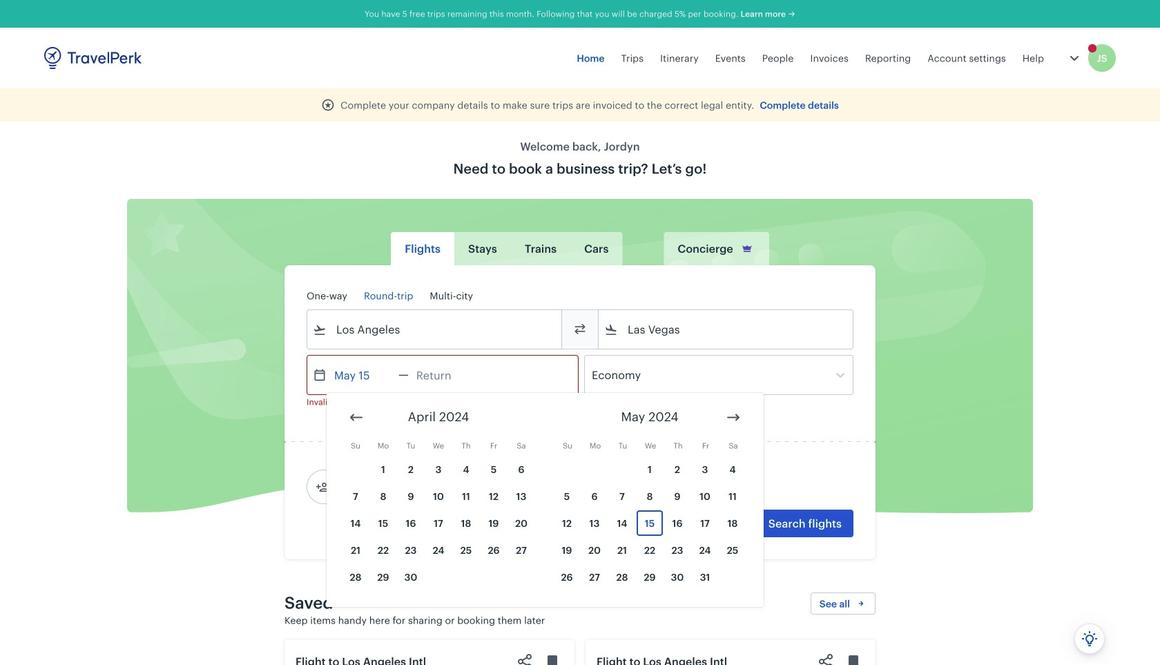 Task type: locate. For each thing, give the bounding box(es) containing it.
Add first traveler search field
[[330, 476, 473, 498]]

move backward to switch to the previous month. image
[[348, 409, 365, 426]]



Task type: describe. For each thing, give the bounding box(es) containing it.
Depart text field
[[327, 356, 399, 394]]

move forward to switch to the next month. image
[[725, 409, 742, 426]]

From search field
[[327, 318, 544, 341]]

calendar application
[[327, 393, 1161, 618]]

To search field
[[618, 318, 835, 341]]

Return text field
[[409, 356, 481, 394]]



